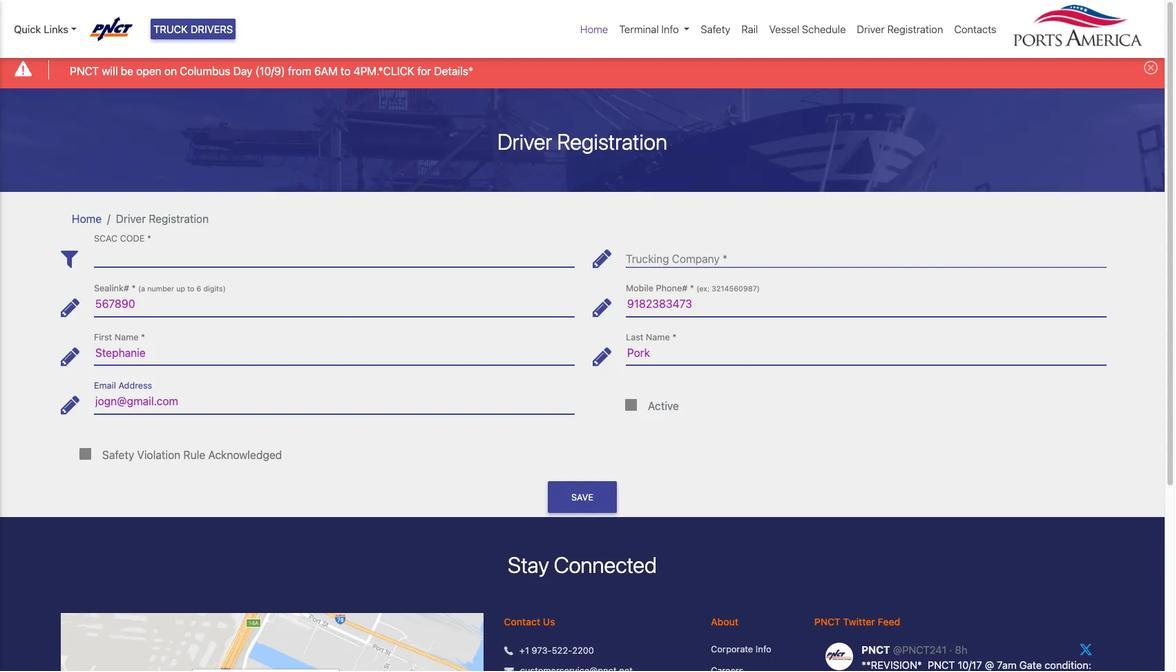 Task type: vqa. For each thing, say whether or not it's contained in the screenshot.
flex
no



Task type: describe. For each thing, give the bounding box(es) containing it.
4pm.*click
[[354, 65, 415, 77]]

first name *
[[94, 332, 145, 343]]

number
[[147, 285, 174, 293]]

phone#
[[656, 284, 688, 294]]

about
[[711, 616, 739, 628]]

pnct twitter feed
[[815, 616, 901, 628]]

truck drivers link
[[151, 19, 236, 40]]

0 vertical spatial home
[[581, 23, 609, 35]]

info for terminal info
[[662, 23, 679, 35]]

truck drivers
[[153, 23, 233, 35]]

sealink# * (a number up to 6 digits)
[[94, 284, 226, 294]]

links
[[44, 23, 68, 35]]

for
[[418, 65, 431, 77]]

will
[[102, 65, 118, 77]]

6
[[197, 285, 201, 293]]

contacts link
[[949, 16, 1003, 42]]

quick
[[14, 23, 41, 35]]

First Name * text field
[[94, 341, 575, 366]]

0 vertical spatial home link
[[575, 16, 614, 42]]

on
[[164, 65, 177, 77]]

rail
[[742, 23, 759, 35]]

2200
[[573, 645, 595, 657]]

Last Name * text field
[[626, 341, 1107, 366]]

active
[[648, 400, 679, 413]]

email
[[94, 381, 116, 391]]

to inside sealink# * (a number up to 6 digits)
[[187, 285, 195, 293]]

stay
[[508, 553, 549, 579]]

violation
[[137, 449, 181, 462]]

terminal info
[[620, 23, 679, 35]]

3214560987)
[[712, 285, 760, 293]]

corporate info link
[[711, 643, 794, 657]]

quick links link
[[14, 21, 77, 37]]

522-
[[552, 645, 573, 657]]

driver registration link
[[852, 16, 949, 42]]

schedule
[[803, 23, 846, 35]]

details*
[[434, 65, 474, 77]]

* for trucking company *
[[723, 253, 728, 266]]

0 horizontal spatial driver registration
[[116, 213, 209, 225]]

to inside pnct will be open on columbus day (10/9) from 6am to 4pm.*click for details* link
[[341, 65, 351, 77]]

terminal
[[620, 23, 659, 35]]

1 vertical spatial driver registration
[[498, 128, 668, 155]]

1 horizontal spatial registration
[[558, 128, 668, 155]]

1 horizontal spatial driver
[[498, 128, 553, 155]]

2 horizontal spatial driver
[[857, 23, 885, 35]]

rail link
[[736, 16, 764, 42]]

(a
[[138, 285, 145, 293]]

open
[[136, 65, 162, 77]]

Email Address text field
[[94, 389, 575, 415]]

mobile
[[626, 284, 654, 294]]

save
[[572, 493, 594, 503]]

2 vertical spatial registration
[[149, 213, 209, 225]]

name for last
[[646, 332, 670, 343]]

Trucking Company * text field
[[626, 242, 1107, 268]]

code
[[120, 234, 145, 244]]

us
[[543, 616, 556, 628]]

* for mobile phone# * (ex: 3214560987)
[[690, 284, 695, 294]]

contact us
[[504, 616, 556, 628]]

* for last name *
[[673, 332, 677, 343]]

(ex:
[[697, 285, 710, 293]]

+1 973-522-2200
[[520, 645, 595, 657]]

contacts
[[955, 23, 997, 35]]

save button
[[548, 482, 617, 514]]

drivers
[[191, 23, 233, 35]]

(10/9)
[[256, 65, 285, 77]]

pnct for pnct will be open on columbus day (10/9) from 6am to 4pm.*click for details*
[[70, 65, 99, 77]]



Task type: locate. For each thing, give the bounding box(es) containing it.
home link up "pnct will be open on columbus day (10/9) from 6am to 4pm.*click for details*" alert
[[575, 16, 614, 42]]

home link up scac at the left top of the page
[[72, 213, 102, 225]]

name for first
[[115, 332, 139, 343]]

company
[[672, 253, 720, 266]]

info inside terminal info link
[[662, 23, 679, 35]]

pnct left twitter in the bottom right of the page
[[815, 616, 841, 628]]

* right 'code'
[[147, 234, 151, 244]]

1 vertical spatial pnct
[[815, 616, 841, 628]]

be
[[121, 65, 133, 77]]

0 horizontal spatial registration
[[149, 213, 209, 225]]

1 horizontal spatial driver registration
[[498, 128, 668, 155]]

rule
[[183, 449, 205, 462]]

pnct
[[70, 65, 99, 77], [815, 616, 841, 628]]

safety left rail
[[701, 23, 731, 35]]

2 name from the left
[[646, 332, 670, 343]]

twitter
[[844, 616, 876, 628]]

973-
[[532, 645, 552, 657]]

1 vertical spatial to
[[187, 285, 195, 293]]

0 vertical spatial safety
[[701, 23, 731, 35]]

*
[[147, 234, 151, 244], [723, 253, 728, 266], [132, 284, 136, 294], [690, 284, 695, 294], [141, 332, 145, 343], [673, 332, 677, 343]]

trucking
[[626, 253, 670, 266]]

1 name from the left
[[115, 332, 139, 343]]

0 vertical spatial to
[[341, 65, 351, 77]]

driver registration
[[857, 23, 944, 35], [498, 128, 668, 155], [116, 213, 209, 225]]

contact
[[504, 616, 541, 628]]

safety link
[[696, 16, 736, 42]]

0 vertical spatial registration
[[888, 23, 944, 35]]

0 horizontal spatial safety
[[102, 449, 134, 462]]

pnct for pnct twitter feed
[[815, 616, 841, 628]]

day
[[233, 65, 253, 77]]

address
[[119, 381, 152, 391]]

* right first
[[141, 332, 145, 343]]

last
[[626, 332, 644, 343]]

1 vertical spatial registration
[[558, 128, 668, 155]]

pnct will be open on columbus day (10/9) from 6am to 4pm.*click for details* link
[[70, 63, 474, 79]]

driver
[[857, 23, 885, 35], [498, 128, 553, 155], [116, 213, 146, 225]]

digits)
[[204, 285, 226, 293]]

scac code *
[[94, 234, 151, 244]]

info
[[662, 23, 679, 35], [756, 644, 772, 655]]

truck
[[153, 23, 188, 35]]

1 horizontal spatial info
[[756, 644, 772, 655]]

2 horizontal spatial registration
[[888, 23, 944, 35]]

scac
[[94, 234, 118, 244]]

vessel
[[770, 23, 800, 35]]

info right the terminal
[[662, 23, 679, 35]]

+1
[[520, 645, 529, 657]]

registration
[[888, 23, 944, 35], [558, 128, 668, 155], [149, 213, 209, 225]]

vessel schedule
[[770, 23, 846, 35]]

6am
[[314, 65, 338, 77]]

home up scac at the left top of the page
[[72, 213, 102, 225]]

* right company
[[723, 253, 728, 266]]

+1 973-522-2200 link
[[520, 645, 595, 658]]

safety
[[701, 23, 731, 35], [102, 449, 134, 462]]

1 horizontal spatial name
[[646, 332, 670, 343]]

from
[[288, 65, 312, 77]]

name right first
[[115, 332, 139, 343]]

1 vertical spatial safety
[[102, 449, 134, 462]]

0 vertical spatial driver
[[857, 23, 885, 35]]

name right last at the right of the page
[[646, 332, 670, 343]]

0 horizontal spatial pnct
[[70, 65, 99, 77]]

pnct will be open on columbus day (10/9) from 6am to 4pm.*click for details*
[[70, 65, 474, 77]]

* left (ex:
[[690, 284, 695, 294]]

last name *
[[626, 332, 677, 343]]

mobile phone# * (ex: 3214560987)
[[626, 284, 760, 294]]

corporate
[[711, 644, 754, 655]]

0 horizontal spatial to
[[187, 285, 195, 293]]

info for corporate info
[[756, 644, 772, 655]]

acknowledged
[[208, 449, 282, 462]]

1 vertical spatial info
[[756, 644, 772, 655]]

0 horizontal spatial name
[[115, 332, 139, 343]]

* for scac code *
[[147, 234, 151, 244]]

SCAC CODE * search field
[[94, 242, 575, 268]]

columbus
[[180, 65, 231, 77]]

info right corporate
[[756, 644, 772, 655]]

safety for safety
[[701, 23, 731, 35]]

1 horizontal spatial to
[[341, 65, 351, 77]]

feed
[[878, 616, 901, 628]]

1 horizontal spatial home
[[581, 23, 609, 35]]

pnct left will
[[70, 65, 99, 77]]

vessel schedule link
[[764, 16, 852, 42]]

* left (a
[[132, 284, 136, 294]]

name
[[115, 332, 139, 343], [646, 332, 670, 343]]

terminal info link
[[614, 16, 696, 42]]

1 horizontal spatial safety
[[701, 23, 731, 35]]

to right "6am"
[[341, 65, 351, 77]]

connected
[[554, 553, 657, 579]]

quick links
[[14, 23, 68, 35]]

info inside corporate info link
[[756, 644, 772, 655]]

* for first name *
[[141, 332, 145, 343]]

up
[[176, 285, 185, 293]]

1 horizontal spatial pnct
[[815, 616, 841, 628]]

home
[[581, 23, 609, 35], [72, 213, 102, 225]]

first
[[94, 332, 112, 343]]

pnct inside alert
[[70, 65, 99, 77]]

safety violation rule acknowledged
[[102, 449, 282, 462]]

None text field
[[94, 292, 575, 317], [626, 292, 1107, 317], [94, 292, 575, 317], [626, 292, 1107, 317]]

stay connected
[[508, 553, 657, 579]]

sealink#
[[94, 284, 129, 294]]

0 vertical spatial info
[[662, 23, 679, 35]]

* right last at the right of the page
[[673, 332, 677, 343]]

2 vertical spatial driver
[[116, 213, 146, 225]]

2 horizontal spatial driver registration
[[857, 23, 944, 35]]

0 vertical spatial pnct
[[70, 65, 99, 77]]

1 vertical spatial home
[[72, 213, 102, 225]]

trucking company *
[[626, 253, 728, 266]]

1 vertical spatial home link
[[72, 213, 102, 225]]

to left 6
[[187, 285, 195, 293]]

0 horizontal spatial home
[[72, 213, 102, 225]]

0 horizontal spatial home link
[[72, 213, 102, 225]]

pnct will be open on columbus day (10/9) from 6am to 4pm.*click for details* alert
[[0, 51, 1165, 88]]

1 vertical spatial driver
[[498, 128, 553, 155]]

home link
[[575, 16, 614, 42], [72, 213, 102, 225]]

2 vertical spatial driver registration
[[116, 213, 209, 225]]

0 horizontal spatial info
[[662, 23, 679, 35]]

home up "pnct will be open on columbus day (10/9) from 6am to 4pm.*click for details*" alert
[[581, 23, 609, 35]]

1 horizontal spatial home link
[[575, 16, 614, 42]]

safety left violation
[[102, 449, 134, 462]]

corporate info
[[711, 644, 772, 655]]

to
[[341, 65, 351, 77], [187, 285, 195, 293]]

safety for safety violation rule acknowledged
[[102, 449, 134, 462]]

email address
[[94, 381, 152, 391]]

0 vertical spatial driver registration
[[857, 23, 944, 35]]

0 horizontal spatial driver
[[116, 213, 146, 225]]

close image
[[1145, 61, 1159, 75]]



